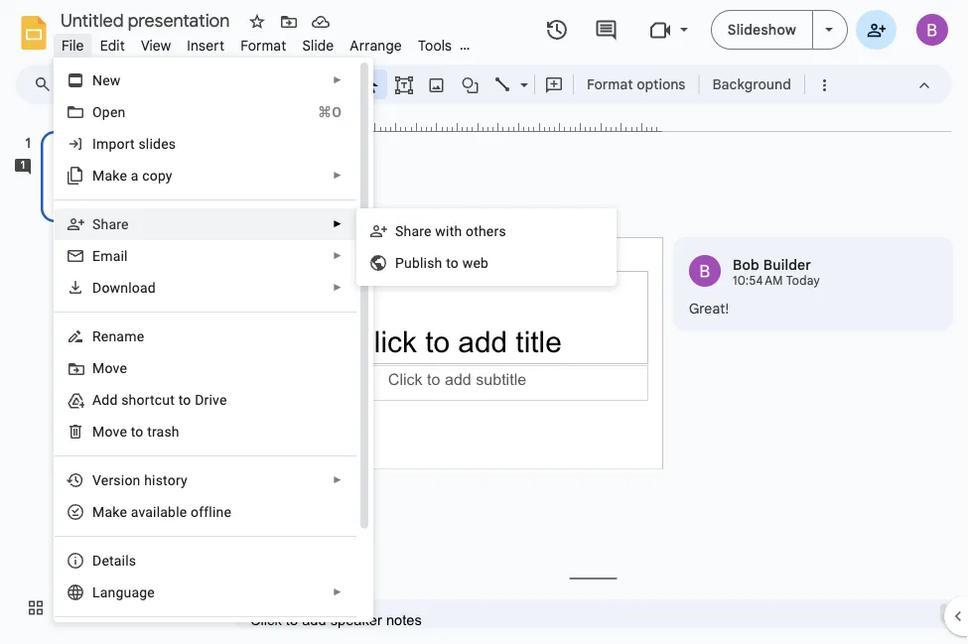 Task type: vqa. For each thing, say whether or not it's contained in the screenshot.
1
no



Task type: describe. For each thing, give the bounding box(es) containing it.
hare for hare
[[101, 216, 129, 233]]

bob builder image
[[690, 255, 721, 287]]

background
[[713, 76, 792, 93]]

version history h element
[[92, 473, 194, 489]]

move to trash t element
[[92, 424, 186, 440]]

slide
[[302, 37, 334, 54]]

trash
[[147, 424, 180, 440]]

o
[[135, 424, 144, 440]]

insert
[[187, 37, 225, 54]]

r ename
[[92, 328, 144, 345]]

download d element
[[92, 280, 162, 296]]

slideshow button
[[711, 10, 814, 50]]

opy
[[150, 167, 173, 184]]

move
[[92, 424, 127, 440]]

o
[[92, 104, 102, 120]]

⌘o
[[318, 104, 342, 120]]

import slides
[[92, 136, 176, 152]]

ove
[[105, 360, 127, 377]]

file
[[62, 37, 84, 54]]

menu containing n
[[47, 0, 374, 623]]

version
[[92, 473, 141, 489]]

arrange
[[350, 37, 402, 54]]

format options
[[587, 76, 686, 93]]

hare for hare with others
[[404, 223, 432, 239]]

s hare
[[92, 216, 129, 233]]

► for e mail
[[333, 250, 343, 262]]

Rename text field
[[54, 8, 241, 32]]

l anguage
[[92, 585, 155, 601]]

l
[[92, 585, 100, 601]]

edit
[[100, 37, 125, 54]]

open o element
[[92, 104, 132, 120]]

► for s hare
[[333, 219, 343, 230]]

10:54 am
[[733, 274, 784, 289]]

e
[[92, 248, 101, 264]]

file menu item
[[54, 34, 92, 57]]

options
[[637, 76, 686, 93]]

list inside application
[[674, 237, 954, 331]]

make a c opy
[[92, 167, 173, 184]]

make available offline k element
[[92, 504, 238, 521]]

format menu item
[[233, 34, 295, 57]]

format for format options
[[587, 76, 634, 93]]

drive
[[195, 392, 227, 408]]

format for format
[[241, 37, 287, 54]]

background button
[[704, 70, 801, 99]]

h
[[144, 473, 152, 489]]

⌘o element
[[294, 102, 342, 122]]

n ew
[[92, 72, 121, 88]]

move m element
[[92, 360, 133, 377]]

builder
[[764, 256, 812, 274]]

ename
[[101, 328, 144, 345]]

make a copy c element
[[92, 167, 179, 184]]

slide menu item
[[295, 34, 342, 57]]

insert image image
[[426, 71, 449, 98]]

pen
[[102, 104, 126, 120]]

insert menu item
[[179, 34, 233, 57]]

t
[[131, 424, 135, 440]]

publish
[[395, 255, 443, 271]]

d
[[92, 280, 102, 296]]

version h istory
[[92, 473, 188, 489]]

make
[[92, 167, 127, 184]]

publish to w eb
[[395, 255, 489, 271]]

great!
[[690, 300, 730, 317]]

s hare with others
[[395, 223, 507, 239]]

share s element
[[92, 216, 135, 233]]

m ove
[[92, 360, 127, 377]]

e
[[120, 504, 127, 521]]



Task type: locate. For each thing, give the bounding box(es) containing it.
► for d ownload
[[333, 282, 343, 294]]

1 ► from the top
[[333, 75, 343, 86]]

hare up mail
[[101, 216, 129, 233]]

to left drive
[[179, 392, 191, 408]]

share. private to only me. image
[[868, 20, 886, 38]]

s for hare
[[92, 216, 101, 233]]

slides
[[139, 136, 176, 152]]

1 horizontal spatial s
[[395, 223, 404, 239]]

hare left with
[[404, 223, 432, 239]]

format left options
[[587, 76, 634, 93]]

language l element
[[92, 585, 161, 601]]

application
[[0, 0, 969, 645]]

1 horizontal spatial hare
[[404, 223, 432, 239]]

a
[[131, 167, 139, 184]]

1 vertical spatial to
[[179, 392, 191, 408]]

anguage
[[100, 585, 155, 601]]

► for n ew
[[333, 75, 343, 86]]

1 horizontal spatial to
[[446, 255, 459, 271]]

7 ► from the top
[[333, 587, 343, 599]]

start slideshow (⌘+enter) image
[[826, 28, 834, 32]]

0 vertical spatial format
[[241, 37, 287, 54]]

s up publish
[[395, 223, 404, 239]]

import
[[92, 136, 135, 152]]

istory
[[152, 473, 188, 489]]

0 horizontal spatial s
[[92, 216, 101, 233]]

format
[[241, 37, 287, 54], [587, 76, 634, 93]]

menu
[[47, 0, 374, 623], [350, 0, 617, 435]]

move t o trash
[[92, 424, 180, 440]]

e mail
[[92, 248, 128, 264]]

view menu item
[[133, 34, 179, 57]]

share with others s element
[[395, 223, 513, 239]]

► for istory
[[333, 475, 343, 486]]

2 ► from the top
[[333, 170, 343, 181]]

k
[[113, 504, 120, 521]]

available
[[131, 504, 187, 521]]

navigation
[[0, 112, 219, 645]]

email e element
[[92, 248, 134, 264]]

r
[[92, 328, 101, 345]]

0 vertical spatial to
[[446, 255, 459, 271]]

4 ► from the top
[[333, 250, 343, 262]]

3 ► from the top
[[333, 219, 343, 230]]

offline
[[191, 504, 232, 521]]

details b element
[[92, 553, 142, 569]]

new n element
[[92, 72, 127, 88]]

add shortcut to drive , element
[[92, 392, 233, 408]]

format options button
[[578, 70, 695, 99]]

to
[[446, 255, 459, 271], [179, 392, 191, 408]]

0 horizontal spatial format
[[241, 37, 287, 54]]

slideshow
[[728, 21, 797, 38]]

s for hare with others
[[395, 223, 404, 239]]

c
[[142, 167, 150, 184]]

s
[[92, 216, 101, 233], [395, 223, 404, 239]]

1 menu from the left
[[47, 0, 374, 623]]

arrange menu item
[[342, 34, 410, 57]]

Star checkbox
[[243, 8, 271, 36]]

list containing bob builder
[[674, 237, 954, 331]]

menu containing s
[[350, 0, 617, 435]]

add shortcut to drive
[[92, 392, 227, 408]]

view
[[141, 37, 171, 54]]

w
[[463, 255, 473, 271]]

1 horizontal spatial format
[[587, 76, 634, 93]]

today
[[787, 274, 821, 289]]

0 horizontal spatial to
[[179, 392, 191, 408]]

Menus field
[[25, 71, 69, 98]]

menu bar banner
[[0, 0, 969, 645]]

► for l anguage
[[333, 587, 343, 599]]

bob builder 10:54 am today
[[733, 256, 821, 289]]

5 ► from the top
[[333, 282, 343, 294]]

to left w on the left of page
[[446, 255, 459, 271]]

n
[[92, 72, 103, 88]]

main toolbar
[[59, 70, 841, 99]]

menu bar
[[54, 26, 521, 59]]

o pen
[[92, 104, 126, 120]]

details
[[92, 553, 136, 569]]

menu bar containing file
[[54, 26, 521, 59]]

shortcut
[[121, 392, 175, 408]]

s up e
[[92, 216, 101, 233]]

►
[[333, 75, 343, 86], [333, 170, 343, 181], [333, 219, 343, 230], [333, 250, 343, 262], [333, 282, 343, 294], [333, 475, 343, 486], [333, 587, 343, 599]]

mail
[[101, 248, 128, 264]]

ma k e available offline
[[92, 504, 232, 521]]

1 vertical spatial format
[[587, 76, 634, 93]]

tools
[[418, 37, 452, 54]]

list
[[674, 237, 954, 331]]

m
[[92, 360, 105, 377]]

tools menu item
[[410, 34, 460, 57]]

6 ► from the top
[[333, 475, 343, 486]]

d ownload
[[92, 280, 156, 296]]

0 horizontal spatial hare
[[101, 216, 129, 233]]

ma
[[92, 504, 113, 521]]

edit menu item
[[92, 34, 133, 57]]

eb
[[473, 255, 489, 271]]

others
[[466, 223, 507, 239]]

with
[[436, 223, 462, 239]]

format down star option
[[241, 37, 287, 54]]

ownload
[[102, 280, 156, 296]]

format inside button
[[587, 76, 634, 93]]

bob
[[733, 256, 760, 274]]

application containing slideshow
[[0, 0, 969, 645]]

import slides z element
[[92, 136, 182, 152]]

ew
[[103, 72, 121, 88]]

format inside menu item
[[241, 37, 287, 54]]

hare
[[101, 216, 129, 233], [404, 223, 432, 239]]

► for opy
[[333, 170, 343, 181]]

rename r element
[[92, 328, 150, 345]]

shape image
[[460, 71, 482, 98]]

add
[[92, 392, 118, 408]]

publish to web w element
[[395, 255, 495, 271]]

menu bar inside the 'menu bar' banner
[[54, 26, 521, 59]]

2 menu from the left
[[350, 0, 617, 435]]



